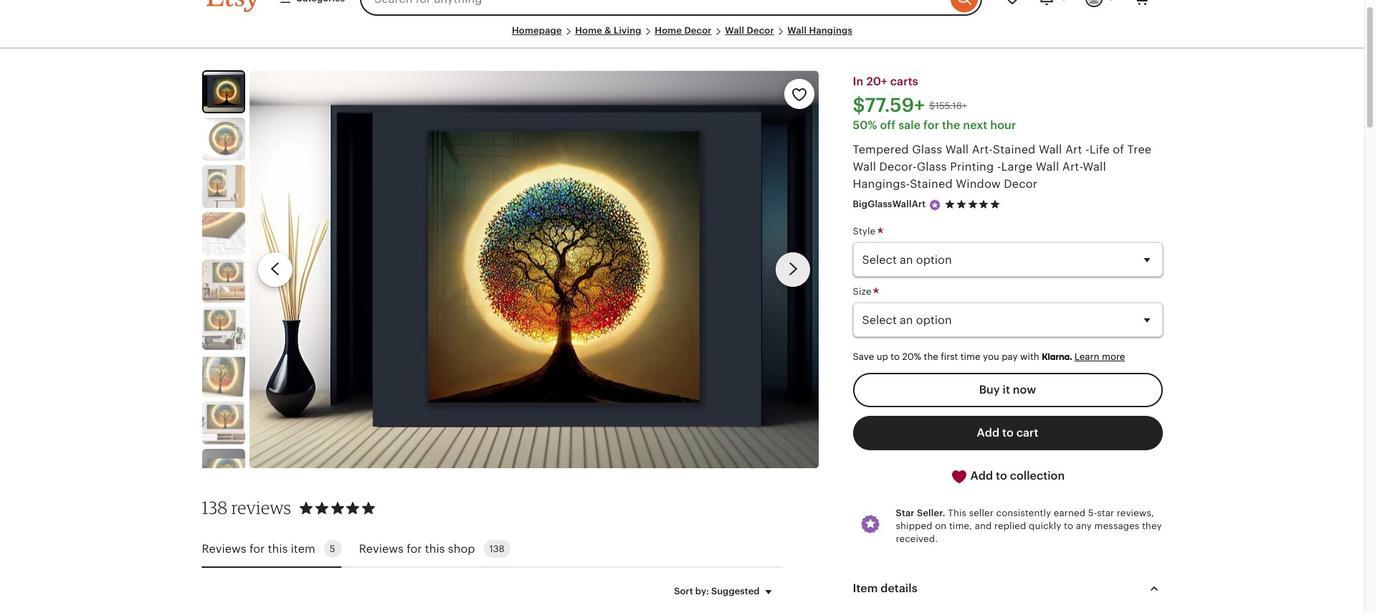 Task type: vqa. For each thing, say whether or not it's contained in the screenshot.
sale
yes



Task type: describe. For each thing, give the bounding box(es) containing it.
20%
[[902, 351, 921, 362]]

wall left 'hangings'
[[787, 25, 807, 36]]

for for reviews for this item
[[249, 543, 265, 555]]

hangings-
[[853, 178, 910, 190]]

star seller.
[[896, 507, 945, 518]]

138 for 138 reviews
[[202, 497, 228, 519]]

suggested
[[711, 586, 760, 597]]

add to collection
[[968, 469, 1065, 482]]

and
[[975, 520, 992, 531]]

more
[[1102, 351, 1125, 362]]

Search for anything text field
[[360, 0, 947, 16]]

this
[[948, 507, 967, 518]]

you
[[983, 351, 999, 362]]

to right up
[[891, 351, 900, 362]]

bigglasswallart
[[853, 199, 926, 210]]

home & living
[[575, 25, 641, 36]]

received.
[[896, 533, 938, 544]]

add to collection button
[[853, 459, 1163, 494]]

tempered glass wall art-stained wall art life of tree wall image 8 image
[[202, 402, 245, 445]]

wall hangings link
[[787, 25, 853, 36]]

tempered glass wall art-stained wall art life of tree wall image 4 image
[[202, 212, 245, 255]]

$77.59+
[[853, 95, 925, 116]]

first
[[941, 351, 958, 362]]

decor for wall decor
[[747, 25, 774, 36]]

the for for
[[942, 119, 960, 131]]

any
[[1076, 520, 1092, 531]]

home decor link
[[655, 25, 712, 36]]

tempered
[[853, 144, 909, 156]]

save
[[853, 351, 874, 362]]

sale
[[898, 119, 921, 131]]

sort by: suggested button
[[663, 577, 788, 607]]

sort by: suggested
[[674, 586, 760, 597]]

wall down life
[[1083, 161, 1106, 173]]

home for home decor
[[655, 25, 682, 36]]

cart
[[1016, 426, 1038, 439]]

1 vertical spatial glass
[[917, 161, 947, 173]]

this seller consistently earned 5-star reviews, shipped on time, and replied quickly to any messages they received.
[[896, 507, 1162, 544]]

1 horizontal spatial stained
[[993, 144, 1036, 156]]

tempered glass wall art-stained wall art life of tree wall image 7 image
[[202, 354, 245, 397]]

it
[[1003, 383, 1010, 396]]

wall hangings
[[787, 25, 853, 36]]

homepage link
[[512, 25, 562, 36]]

for for reviews for this shop
[[407, 543, 422, 555]]

save up to 20% the first time you pay with klarna. learn more
[[853, 351, 1125, 362]]

tempered glass wall art-stained wall art life of tree wall image 5 image
[[202, 260, 245, 303]]

reviews for reviews for this item
[[202, 543, 246, 555]]

living
[[614, 25, 641, 36]]

they
[[1142, 520, 1162, 531]]

home for home & living
[[575, 25, 602, 36]]

printing
[[950, 161, 994, 173]]

wall down tempered
[[853, 161, 876, 173]]

add for add to collection
[[970, 469, 993, 482]]

138 for 138
[[489, 544, 505, 555]]

home decor
[[655, 25, 712, 36]]

tempered glass wall art-stained wall art life of tree wall image 3 image
[[202, 165, 245, 208]]

reviews for this shop
[[359, 543, 475, 555]]

reviews,
[[1117, 507, 1154, 518]]

pay
[[1002, 351, 1018, 362]]

large
[[1001, 161, 1033, 173]]

to left collection in the bottom of the page
[[996, 469, 1007, 482]]

art
[[1065, 144, 1082, 156]]

of
[[1113, 144, 1124, 156]]

klarna.
[[1042, 351, 1072, 362]]

reviews
[[231, 497, 291, 519]]

home & living link
[[575, 25, 641, 36]]

wall right home decor
[[725, 25, 744, 36]]

20+
[[866, 75, 887, 88]]

time
[[961, 351, 981, 362]]

learn
[[1075, 351, 1099, 362]]

5-
[[1088, 507, 1097, 518]]

replied
[[994, 520, 1026, 531]]

seller.
[[917, 507, 945, 518]]

with
[[1020, 351, 1039, 362]]

in
[[853, 75, 864, 88]]

50% off sale for the next hour
[[853, 119, 1016, 131]]



Task type: locate. For each thing, give the bounding box(es) containing it.
stained up star_seller image
[[910, 178, 953, 190]]

to inside this seller consistently earned 5-star reviews, shipped on time, and replied quickly to any messages they received.
[[1064, 520, 1073, 531]]

tab list containing reviews for this item
[[202, 532, 783, 568]]

decor down large
[[1004, 178, 1037, 190]]

shop
[[448, 543, 475, 555]]

this left shop on the left
[[425, 543, 445, 555]]

1 horizontal spatial home
[[655, 25, 682, 36]]

0 horizontal spatial this
[[268, 543, 288, 555]]

seller
[[969, 507, 994, 518]]

1 vertical spatial art-
[[1062, 161, 1083, 173]]

for left shop on the left
[[407, 543, 422, 555]]

0 horizontal spatial decor
[[684, 25, 712, 36]]

1 home from the left
[[575, 25, 602, 36]]

1 reviews from the left
[[202, 543, 246, 555]]

$77.59+ $155.18+
[[853, 95, 967, 116]]

reviews right 5
[[359, 543, 404, 555]]

banner
[[180, 0, 1184, 24]]

5
[[330, 544, 335, 555]]

- up window
[[997, 161, 1001, 173]]

earned
[[1054, 507, 1086, 518]]

reviews
[[202, 543, 246, 555], [359, 543, 404, 555]]

1 horizontal spatial art-
[[1062, 161, 1083, 173]]

1 vertical spatial the
[[924, 351, 938, 362]]

homepage
[[512, 25, 562, 36]]

to left the cart
[[1002, 426, 1014, 439]]

0 vertical spatial glass
[[912, 144, 942, 156]]

for down reviews
[[249, 543, 265, 555]]

size
[[853, 286, 874, 297]]

1 vertical spatial -
[[997, 161, 1001, 173]]

art-
[[972, 144, 993, 156], [1062, 161, 1083, 173]]

stained up large
[[993, 144, 1036, 156]]

this for item
[[268, 543, 288, 555]]

collection
[[1010, 469, 1065, 482]]

add
[[977, 426, 1000, 439], [970, 469, 993, 482]]

off
[[880, 119, 896, 131]]

decor down search for anything text field
[[684, 25, 712, 36]]

1 horizontal spatial -
[[1085, 144, 1090, 156]]

wall up printing
[[945, 144, 969, 156]]

item
[[853, 582, 878, 594]]

carts
[[890, 75, 918, 88]]

&
[[605, 25, 611, 36]]

buy it now
[[979, 383, 1036, 396]]

add to cart button
[[853, 416, 1163, 450]]

details
[[881, 582, 917, 594]]

2 horizontal spatial decor
[[1004, 178, 1037, 190]]

- right art
[[1085, 144, 1090, 156]]

1 horizontal spatial 138
[[489, 544, 505, 555]]

1 horizontal spatial for
[[407, 543, 422, 555]]

learn more button
[[1075, 351, 1125, 362]]

0 horizontal spatial home
[[575, 25, 602, 36]]

50%
[[853, 119, 877, 131]]

to down 'earned'
[[1064, 520, 1073, 531]]

now
[[1013, 383, 1036, 396]]

the down the $155.18+
[[942, 119, 960, 131]]

tempered glass wall art-stained wall art -life of tree wall decor-glass printing -large wall art-wall hangings-stained window decor
[[853, 144, 1152, 190]]

1 vertical spatial add
[[970, 469, 993, 482]]

wall decor
[[725, 25, 774, 36]]

menu bar containing homepage
[[206, 24, 1158, 49]]

138 reviews
[[202, 497, 291, 519]]

1 horizontal spatial tempered glass wall art-stained wall art life of tree wall image 1 image
[[249, 70, 818, 468]]

0 vertical spatial stained
[[993, 144, 1036, 156]]

tree
[[1127, 144, 1152, 156]]

style
[[853, 226, 878, 236]]

0 vertical spatial add
[[977, 426, 1000, 439]]

quickly
[[1029, 520, 1061, 531]]

tempered glass wall art-stained wall art life of tree wall image 6 image
[[202, 307, 245, 350]]

buy
[[979, 383, 1000, 396]]

shipped
[[896, 520, 933, 531]]

for
[[924, 119, 939, 131], [249, 543, 265, 555], [407, 543, 422, 555]]

hangings
[[809, 25, 853, 36]]

home down search for anything text field
[[655, 25, 682, 36]]

item details
[[853, 582, 917, 594]]

tempered glass wall art-stained wall art life of tree wall image 2 image
[[202, 118, 245, 161]]

1 this from the left
[[268, 543, 288, 555]]

wall left art
[[1039, 144, 1062, 156]]

reviews for reviews for this shop
[[359, 543, 404, 555]]

decor-
[[879, 161, 917, 173]]

item details button
[[840, 571, 1175, 606]]

add up seller
[[970, 469, 993, 482]]

0 vertical spatial art-
[[972, 144, 993, 156]]

1 horizontal spatial reviews
[[359, 543, 404, 555]]

decor
[[684, 25, 712, 36], [747, 25, 774, 36], [1004, 178, 1037, 190]]

buy it now button
[[853, 373, 1163, 407]]

138 left reviews
[[202, 497, 228, 519]]

home left &
[[575, 25, 602, 36]]

life
[[1090, 144, 1110, 156]]

bigglasswallart link
[[853, 199, 926, 210]]

1 horizontal spatial decor
[[747, 25, 774, 36]]

glass up star_seller image
[[917, 161, 947, 173]]

decor left wall hangings
[[747, 25, 774, 36]]

138
[[202, 497, 228, 519], [489, 544, 505, 555]]

this left the item
[[268, 543, 288, 555]]

add for add to cart
[[977, 426, 1000, 439]]

0 horizontal spatial the
[[924, 351, 938, 362]]

home
[[575, 25, 602, 36], [655, 25, 682, 36]]

1 horizontal spatial this
[[425, 543, 445, 555]]

messages
[[1094, 520, 1140, 531]]

glass down '50% off sale for the next hour'
[[912, 144, 942, 156]]

tab list
[[202, 532, 783, 568]]

0 vertical spatial -
[[1085, 144, 1090, 156]]

stained
[[993, 144, 1036, 156], [910, 178, 953, 190]]

tempered glass wall art-stained wall art life of tree wall image 1 image
[[249, 70, 818, 468], [203, 72, 243, 112]]

1 vertical spatial 138
[[489, 544, 505, 555]]

0 horizontal spatial -
[[997, 161, 1001, 173]]

138 right shop on the left
[[489, 544, 505, 555]]

-
[[1085, 144, 1090, 156], [997, 161, 1001, 173]]

0 horizontal spatial tempered glass wall art-stained wall art life of tree wall image 1 image
[[203, 72, 243, 112]]

0 horizontal spatial stained
[[910, 178, 953, 190]]

to
[[891, 351, 900, 362], [1002, 426, 1014, 439], [996, 469, 1007, 482], [1064, 520, 1073, 531]]

2 reviews from the left
[[359, 543, 404, 555]]

next
[[963, 119, 988, 131]]

art- up printing
[[972, 144, 993, 156]]

this for shop
[[425, 543, 445, 555]]

up
[[877, 351, 888, 362]]

window
[[956, 178, 1001, 190]]

None search field
[[360, 0, 982, 16]]

reviews down 138 reviews
[[202, 543, 246, 555]]

art- down art
[[1062, 161, 1083, 173]]

2 this from the left
[[425, 543, 445, 555]]

1 vertical spatial stained
[[910, 178, 953, 190]]

hour
[[990, 119, 1016, 131]]

for right sale
[[924, 119, 939, 131]]

0 vertical spatial the
[[942, 119, 960, 131]]

0 horizontal spatial reviews
[[202, 543, 246, 555]]

this
[[268, 543, 288, 555], [425, 543, 445, 555]]

0 horizontal spatial for
[[249, 543, 265, 555]]

by:
[[695, 586, 709, 597]]

item
[[291, 543, 315, 555]]

1 horizontal spatial the
[[942, 119, 960, 131]]

consistently
[[996, 507, 1051, 518]]

138 inside "tab list"
[[489, 544, 505, 555]]

$155.18+
[[929, 100, 967, 111]]

star
[[1097, 507, 1114, 518]]

0 horizontal spatial art-
[[972, 144, 993, 156]]

reviews for this item
[[202, 543, 315, 555]]

star
[[896, 507, 915, 518]]

menu bar
[[206, 24, 1158, 49]]

0 horizontal spatial 138
[[202, 497, 228, 519]]

sort
[[674, 586, 693, 597]]

decor for home decor
[[684, 25, 712, 36]]

wall right large
[[1036, 161, 1059, 173]]

star_seller image
[[929, 198, 942, 211]]

on
[[935, 520, 947, 531]]

the left the first
[[924, 351, 938, 362]]

decor inside tempered glass wall art-stained wall art -life of tree wall decor-glass printing -large wall art-wall hangings-stained window decor
[[1004, 178, 1037, 190]]

in 20+ carts
[[853, 75, 918, 88]]

the for 20%
[[924, 351, 938, 362]]

0 vertical spatial 138
[[202, 497, 228, 519]]

2 horizontal spatial for
[[924, 119, 939, 131]]

time,
[[949, 520, 972, 531]]

add to cart
[[977, 426, 1038, 439]]

add left the cart
[[977, 426, 1000, 439]]

2 home from the left
[[655, 25, 682, 36]]



